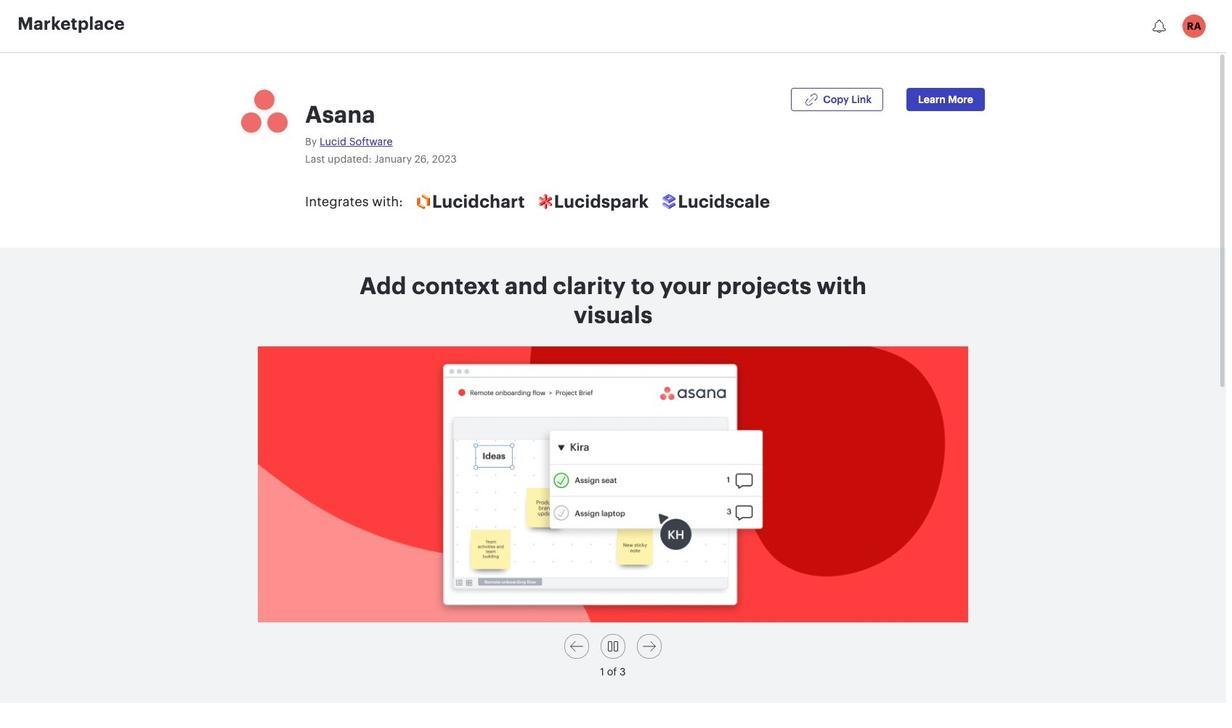 Task type: vqa. For each thing, say whether or not it's contained in the screenshot.
'Group'
no



Task type: describe. For each thing, give the bounding box(es) containing it.
lucidchart element
[[432, 190, 525, 213]]

logo for asana image
[[241, 88, 288, 134]]



Task type: locate. For each thing, give the bounding box(es) containing it.
list box
[[214, 347, 1013, 680]]

lucidspark element
[[554, 190, 649, 213]]

lucidscale element
[[678, 190, 771, 213]]

integrates with: element
[[305, 193, 403, 210]]



